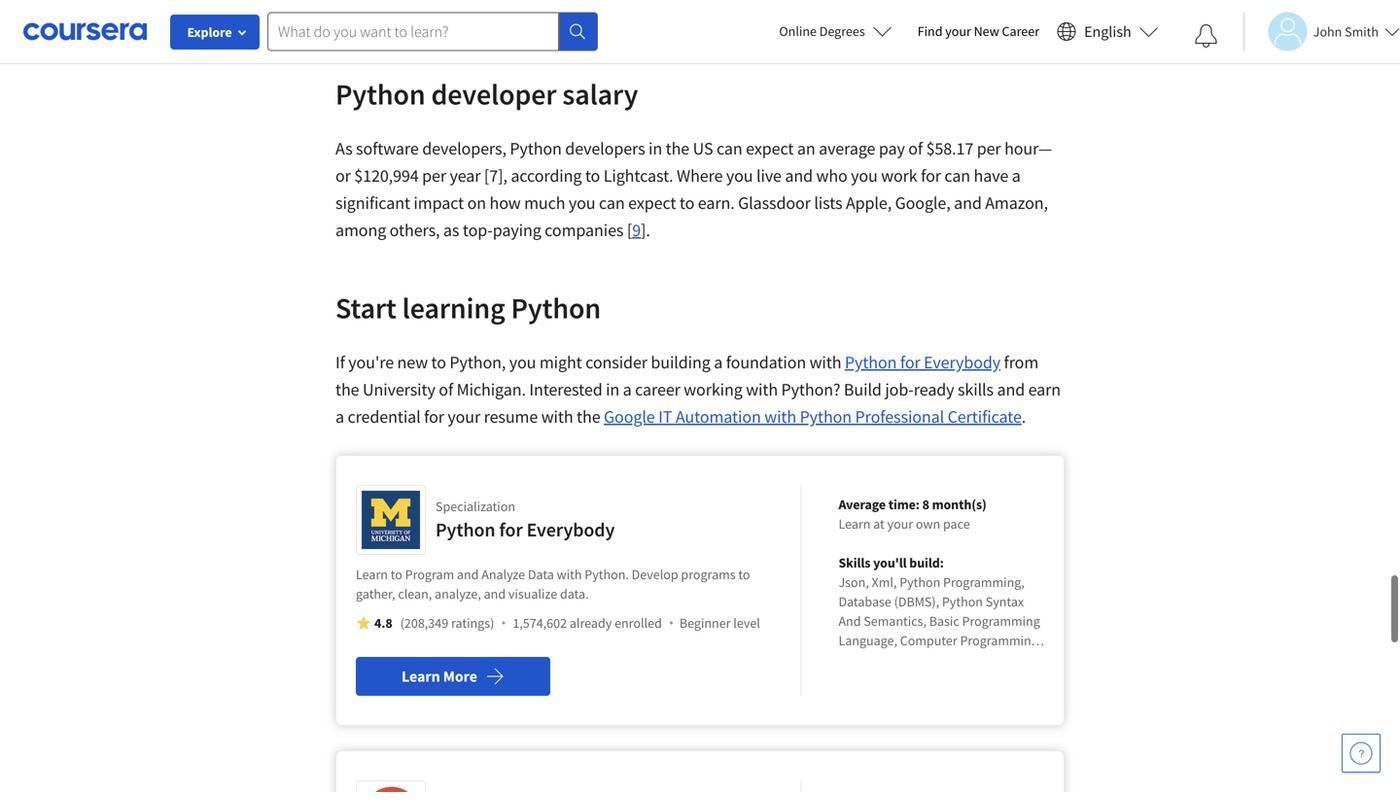 Task type: describe. For each thing, give the bounding box(es) containing it.
to down developers
[[585, 165, 600, 187]]

start
[[335, 290, 396, 326]]

What do you want to learn? text field
[[267, 12, 559, 51]]

analyze,
[[435, 585, 481, 603]]

beginner level
[[680, 614, 760, 632]]

career
[[1002, 22, 1039, 40]]

for inside specialization python for everybody
[[499, 518, 523, 542]]

might
[[540, 351, 582, 373]]

average time: 8 month(s) learn at your own pace
[[839, 496, 987, 533]]

john
[[1313, 23, 1342, 40]]

have
[[974, 165, 1009, 187]]

with down python?
[[764, 406, 796, 428]]

python up (dbms),
[[900, 574, 940, 591]]

python inside as software developers, python developers in the us can expect an average pay of $58.17 per hour— or $120,994 per year [7], according to lightcast. where you live and who you work for can have a significant impact on how much you can expect to earn. glassdoor lists apple, google, and amazon, among others, as top-paying companies [
[[510, 137, 562, 159]]

learn for learn to program and analyze data with python. develop programs to gather, clean, analyze, and visualize data.
[[356, 566, 388, 583]]

apple,
[[846, 192, 892, 214]]

(dataviz)
[[942, 690, 993, 708]]

average
[[839, 496, 886, 513]]

lists
[[814, 192, 842, 214]]

learn more button
[[356, 657, 550, 696]]

at
[[873, 515, 885, 533]]

with inside learn to program and analyze data with python. develop programs to gather, clean, analyze, and visualize data.
[[557, 566, 582, 583]]

analyze
[[482, 566, 525, 583]]

learning
[[402, 290, 505, 326]]

learn inside the average time: 8 month(s) learn at your own pace
[[839, 515, 871, 533]]

[7],
[[484, 165, 507, 187]]

hour—
[[1004, 137, 1052, 159]]

online
[[779, 22, 817, 40]]

a up working
[[714, 351, 723, 373]]

9
[[632, 219, 641, 241]]

python?
[[781, 379, 841, 400]]

developers,
[[422, 137, 506, 159]]

paying
[[493, 219, 541, 241]]

.
[[1022, 406, 1026, 428]]

developers
[[565, 137, 645, 159]]

working
[[684, 379, 743, 400]]

or
[[335, 165, 351, 187]]

foundation
[[726, 351, 806, 373]]

google image
[[362, 786, 420, 792]]

data inside learn to program and analyze data with python. develop programs to gather, clean, analyze, and visualize data.
[[528, 566, 554, 583]]

language,
[[839, 632, 897, 649]]

develop
[[632, 566, 678, 583]]

python for everybody link
[[845, 351, 1001, 373]]

job-
[[885, 379, 914, 400]]

building
[[651, 351, 711, 373]]

the inside as software developers, python developers in the us can expect an average pay of $58.17 per hour— or $120,994 per year [7], according to lightcast. where you live and who you work for can have a significant impact on how much you can expect to earn. glassdoor lists apple, google, and amazon, among others, as top-paying companies [
[[666, 137, 690, 159]]

analysis,
[[992, 671, 1041, 688]]

credential
[[348, 406, 421, 428]]

programs
[[681, 566, 736, 583]]

it
[[658, 406, 672, 428]]

(208,349
[[400, 614, 448, 632]]

for up job-
[[900, 351, 920, 373]]

software
[[356, 137, 419, 159]]

google it automation with python professional certificate link
[[604, 406, 1022, 428]]

skills you'll build: json, xml, python programming, database (dbms), python syntax and semantics, basic programming language, computer programming, data structure, tuple, web scraping, sqlite, sql, data analysis, data visualization (dataviz)
[[839, 554, 1042, 708]]

of inside as software developers, python developers in the us can expect an average pay of $58.17 per hour— or $120,994 per year [7], according to lightcast. where you live and who you work for can have a significant impact on how much you can expect to earn. glassdoor lists apple, google, and amazon, among others, as top-paying companies [
[[908, 137, 923, 159]]

skills
[[958, 379, 994, 400]]

specialization python for everybody
[[436, 498, 615, 542]]

python up basic
[[942, 593, 983, 611]]

level
[[733, 614, 760, 632]]

to left earn.
[[680, 192, 695, 214]]

for inside as software developers, python developers in the us can expect an average pay of $58.17 per hour— or $120,994 per year [7], according to lightcast. where you live and who you work for can have a significant impact on how much you can expect to earn. glassdoor lists apple, google, and amazon, among others, as top-paying companies [
[[921, 165, 941, 187]]

salary
[[562, 76, 638, 112]]

learn to program and analyze data with python. develop programs to gather, clean, analyze, and visualize data.
[[356, 566, 750, 603]]

an
[[797, 137, 815, 159]]

1 vertical spatial the
[[335, 379, 359, 400]]

university
[[363, 379, 435, 400]]

year
[[450, 165, 481, 187]]

and down analyze at the left
[[484, 585, 506, 603]]

and
[[839, 612, 861, 630]]

syntax
[[986, 593, 1024, 611]]

build
[[844, 379, 882, 400]]

as
[[443, 219, 459, 241]]

coursera image
[[23, 16, 147, 47]]

sqlite,
[[895, 671, 931, 688]]

a up google
[[623, 379, 632, 400]]

database
[[839, 593, 891, 611]]

python up software
[[335, 76, 425, 112]]

structure,
[[868, 651, 924, 669]]

online degrees
[[779, 22, 865, 40]]

learn more
[[402, 667, 477, 686]]

english
[[1084, 22, 1132, 41]]

1 vertical spatial per
[[422, 165, 446, 187]]

json,
[[839, 574, 869, 591]]

programming
[[962, 612, 1040, 630]]

2 vertical spatial can
[[599, 192, 625, 214]]

glassdoor
[[738, 192, 811, 214]]

scraping,
[[839, 671, 892, 688]]

0 vertical spatial programming,
[[943, 574, 1025, 591]]

1 horizontal spatial can
[[717, 137, 742, 159]]

python down python?
[[800, 406, 852, 428]]

4.8
[[374, 614, 393, 632]]

new
[[397, 351, 428, 373]]

9 link
[[632, 219, 641, 241]]

as software developers, python developers in the us can expect an average pay of $58.17 per hour— or $120,994 per year [7], according to lightcast. where you live and who you work for can have a significant impact on how much you can expect to earn. glassdoor lists apple, google, and amazon, among others, as top-paying companies [
[[335, 137, 1052, 241]]

1 horizontal spatial everybody
[[924, 351, 1001, 373]]

python inside specialization python for everybody
[[436, 518, 495, 542]]

english button
[[1049, 0, 1167, 63]]

0 vertical spatial per
[[977, 137, 1001, 159]]

xml,
[[872, 574, 897, 591]]

google
[[604, 406, 655, 428]]

average
[[819, 137, 875, 159]]

python developer salary
[[335, 76, 638, 112]]

python up build
[[845, 351, 897, 373]]

1 vertical spatial programming,
[[960, 632, 1042, 649]]

explore
[[187, 23, 232, 41]]



Task type: locate. For each thing, give the bounding box(es) containing it.
top-
[[463, 219, 493, 241]]

for down "specialization"
[[499, 518, 523, 542]]

your inside from the university of michigan. interested in a career working with python? build job-ready skills and earn a credential for your resume with the
[[448, 406, 480, 428]]

and up analyze,
[[457, 566, 479, 583]]

learn for learn more
[[402, 667, 440, 686]]

your down 'michigan.' at the left
[[448, 406, 480, 428]]

find
[[918, 22, 943, 40]]

2 vertical spatial your
[[887, 515, 913, 533]]

us
[[693, 137, 713, 159]]

1 horizontal spatial in
[[649, 137, 662, 159]]

programming, down programming
[[960, 632, 1042, 649]]

data down web
[[963, 671, 989, 688]]

a left credential
[[335, 406, 344, 428]]

your inside the average time: 8 month(s) learn at your own pace
[[887, 515, 913, 533]]

own
[[916, 515, 940, 533]]

of down python,
[[439, 379, 453, 400]]

0 vertical spatial the
[[666, 137, 690, 159]]

learn
[[839, 515, 871, 533], [356, 566, 388, 583], [402, 667, 440, 686]]

2 horizontal spatial can
[[945, 165, 970, 187]]

visualization
[[868, 690, 940, 708]]

a right "have"
[[1012, 165, 1021, 187]]

can down lightcast.
[[599, 192, 625, 214]]

per up impact
[[422, 165, 446, 187]]

for down the university
[[424, 406, 444, 428]]

0 horizontal spatial expect
[[628, 192, 676, 214]]

0 horizontal spatial per
[[422, 165, 446, 187]]

2 vertical spatial the
[[577, 406, 600, 428]]

and down an
[[785, 165, 813, 187]]

1 horizontal spatial per
[[977, 137, 1001, 159]]

professional
[[855, 406, 944, 428]]

expect up live
[[746, 137, 794, 159]]

0 vertical spatial in
[[649, 137, 662, 159]]

of inside from the university of michigan. interested in a career working with python? build job-ready skills and earn a credential for your resume with the
[[439, 379, 453, 400]]

the left us
[[666, 137, 690, 159]]

in inside as software developers, python developers in the us can expect an average pay of $58.17 per hour— or $120,994 per year [7], according to lightcast. where you live and who you work for can have a significant impact on how much you can expect to earn. glassdoor lists apple, google, and amazon, among others, as top-paying companies [
[[649, 137, 662, 159]]

0 horizontal spatial in
[[606, 379, 620, 400]]

much
[[524, 192, 565, 214]]

0 vertical spatial your
[[945, 22, 971, 40]]

of right pay
[[908, 137, 923, 159]]

the down the if
[[335, 379, 359, 400]]

learn inside learn more 'button'
[[402, 667, 440, 686]]

with down foundation
[[746, 379, 778, 400]]

program
[[405, 566, 454, 583]]

can right us
[[717, 137, 742, 159]]

expect
[[746, 137, 794, 159], [628, 192, 676, 214]]

gather,
[[356, 585, 395, 603]]

resume
[[484, 406, 538, 428]]

enrolled
[[615, 614, 662, 632]]

your down time:
[[887, 515, 913, 533]]

1 vertical spatial expect
[[628, 192, 676, 214]]

0 horizontal spatial can
[[599, 192, 625, 214]]

can down $58.17
[[945, 165, 970, 187]]

pay
[[879, 137, 905, 159]]

8
[[922, 496, 929, 513]]

2 vertical spatial learn
[[402, 667, 440, 686]]

to right new
[[431, 351, 446, 373]]

specialization
[[436, 498, 515, 515]]

show notifications image
[[1195, 24, 1218, 48]]

with
[[810, 351, 841, 373], [746, 379, 778, 400], [541, 406, 573, 428], [764, 406, 796, 428], [557, 566, 582, 583]]

1 vertical spatial of
[[439, 379, 453, 400]]

significant
[[335, 192, 410, 214]]

0 vertical spatial learn
[[839, 515, 871, 533]]

with up "data."
[[557, 566, 582, 583]]

2 horizontal spatial your
[[945, 22, 971, 40]]

computer
[[900, 632, 957, 649]]

more
[[443, 667, 477, 686]]

in down consider
[[606, 379, 620, 400]]

1 horizontal spatial expect
[[746, 137, 794, 159]]

companies
[[545, 219, 624, 241]]

0 horizontal spatial of
[[439, 379, 453, 400]]

learn inside learn to program and analyze data with python. develop programs to gather, clean, analyze, and visualize data.
[[356, 566, 388, 583]]

python down "specialization"
[[436, 518, 495, 542]]

if
[[335, 351, 345, 373]]

everybody
[[924, 351, 1001, 373], [527, 518, 615, 542]]

you left live
[[726, 165, 753, 187]]

0 horizontal spatial the
[[335, 379, 359, 400]]

how
[[490, 192, 521, 214]]

start learning python
[[335, 290, 601, 326]]

0 horizontal spatial everybody
[[527, 518, 615, 542]]

$120,994
[[354, 165, 419, 187]]

you up the companies
[[569, 192, 596, 214]]

1,574,602
[[513, 614, 567, 632]]

0 horizontal spatial your
[[448, 406, 480, 428]]

if you're new to python, you might consider building a foundation with python for everybody
[[335, 351, 1001, 373]]

data up the visualize
[[528, 566, 554, 583]]

certificate
[[948, 406, 1022, 428]]

month(s)
[[932, 496, 987, 513]]

python,
[[450, 351, 506, 373]]

0 horizontal spatial learn
[[356, 566, 388, 583]]

2 horizontal spatial the
[[666, 137, 690, 159]]

ready
[[914, 379, 954, 400]]

everybody up learn to program and analyze data with python. develop programs to gather, clean, analyze, and visualize data.
[[527, 518, 615, 542]]

0 vertical spatial of
[[908, 137, 923, 159]]

data down scraping,
[[839, 690, 865, 708]]

you up apple,
[[851, 165, 878, 187]]

1 horizontal spatial your
[[887, 515, 913, 533]]

live
[[756, 165, 782, 187]]

time:
[[888, 496, 920, 513]]

learn up gather,
[[356, 566, 388, 583]]

career
[[635, 379, 680, 400]]

everybody up skills
[[924, 351, 1001, 373]]

you left might on the left top of the page
[[509, 351, 536, 373]]

with up python?
[[810, 351, 841, 373]]

semantics,
[[864, 612, 927, 630]]

university of michigan image
[[362, 491, 420, 549]]

in up lightcast.
[[649, 137, 662, 159]]

find your new career link
[[908, 19, 1049, 44]]

consider
[[585, 351, 648, 373]]

1 vertical spatial your
[[448, 406, 480, 428]]

help center image
[[1350, 742, 1373, 765]]

ratings)
[[451, 614, 494, 632]]

0 vertical spatial expect
[[746, 137, 794, 159]]

and down 'from'
[[997, 379, 1025, 400]]

1 vertical spatial everybody
[[527, 518, 615, 542]]

the down the interested
[[577, 406, 600, 428]]

1 vertical spatial in
[[606, 379, 620, 400]]

of
[[908, 137, 923, 159], [439, 379, 453, 400]]

programming, up syntax in the right bottom of the page
[[943, 574, 1025, 591]]

where
[[677, 165, 723, 187]]

to up 'clean,'
[[391, 566, 402, 583]]

automation
[[676, 406, 761, 428]]

who
[[816, 165, 848, 187]]

web
[[965, 651, 990, 669]]

others,
[[390, 219, 440, 241]]

python up might on the left top of the page
[[511, 290, 601, 326]]

in
[[649, 137, 662, 159], [606, 379, 620, 400]]

2 horizontal spatial learn
[[839, 515, 871, 533]]

python up according
[[510, 137, 562, 159]]

everybody inside specialization python for everybody
[[527, 518, 615, 542]]

learn left more
[[402, 667, 440, 686]]

0 vertical spatial can
[[717, 137, 742, 159]]

skills
[[839, 554, 871, 572]]

sql,
[[934, 671, 960, 688]]

data.
[[560, 585, 589, 603]]

michigan.
[[457, 379, 526, 400]]

google,
[[895, 192, 951, 214]]

for up google,
[[921, 165, 941, 187]]

to right the programs
[[738, 566, 750, 583]]

clean,
[[398, 585, 432, 603]]

0 vertical spatial everybody
[[924, 351, 1001, 373]]

None search field
[[267, 12, 598, 51]]

john smith button
[[1243, 12, 1400, 51]]

(dbms),
[[894, 593, 939, 611]]

and
[[785, 165, 813, 187], [954, 192, 982, 214], [997, 379, 1025, 400], [457, 566, 479, 583], [484, 585, 506, 603]]

1 horizontal spatial of
[[908, 137, 923, 159]]

from
[[1004, 351, 1039, 373]]

data
[[528, 566, 554, 583], [839, 651, 865, 669], [963, 671, 989, 688], [839, 690, 865, 708]]

data up scraping,
[[839, 651, 865, 669]]

a inside as software developers, python developers in the us can expect an average pay of $58.17 per hour— or $120,994 per year [7], according to lightcast. where you live and who you work for can have a significant impact on how much you can expect to earn. glassdoor lists apple, google, and amazon, among others, as top-paying companies [
[[1012, 165, 1021, 187]]

per up "have"
[[977, 137, 1001, 159]]

expect up the ].
[[628, 192, 676, 214]]

as
[[335, 137, 353, 159]]

1,574,602 already enrolled
[[513, 614, 662, 632]]

learn down average
[[839, 515, 871, 533]]

find your new career
[[918, 22, 1039, 40]]

in inside from the university of michigan. interested in a career working with python? build job-ready skills and earn a credential for your resume with the
[[606, 379, 620, 400]]

a
[[1012, 165, 1021, 187], [714, 351, 723, 373], [623, 379, 632, 400], [335, 406, 344, 428]]

1 horizontal spatial the
[[577, 406, 600, 428]]

and inside from the university of michigan. interested in a career working with python? build job-ready skills and earn a credential for your resume with the
[[997, 379, 1025, 400]]

1 horizontal spatial learn
[[402, 667, 440, 686]]

1 vertical spatial learn
[[356, 566, 388, 583]]

9 ].
[[632, 219, 650, 241]]

explore button
[[170, 15, 260, 50]]

1 vertical spatial can
[[945, 165, 970, 187]]

you're
[[348, 351, 394, 373]]

for inside from the university of michigan. interested in a career working with python? build job-ready skills and earn a credential for your resume with the
[[424, 406, 444, 428]]

[
[[627, 219, 632, 241]]

and down "have"
[[954, 192, 982, 214]]

you'll
[[873, 554, 907, 572]]

$58.17
[[926, 137, 974, 159]]

google it automation with python professional certificate .
[[604, 406, 1029, 428]]

your right find
[[945, 22, 971, 40]]

with down the interested
[[541, 406, 573, 428]]



Task type: vqa. For each thing, say whether or not it's contained in the screenshot.
Certificates in the Get unlimited access to over 90% of courses, Projects, Specializations, and Professional Certificates on Coursera, taught by top instructors from leading universities and companies.
no



